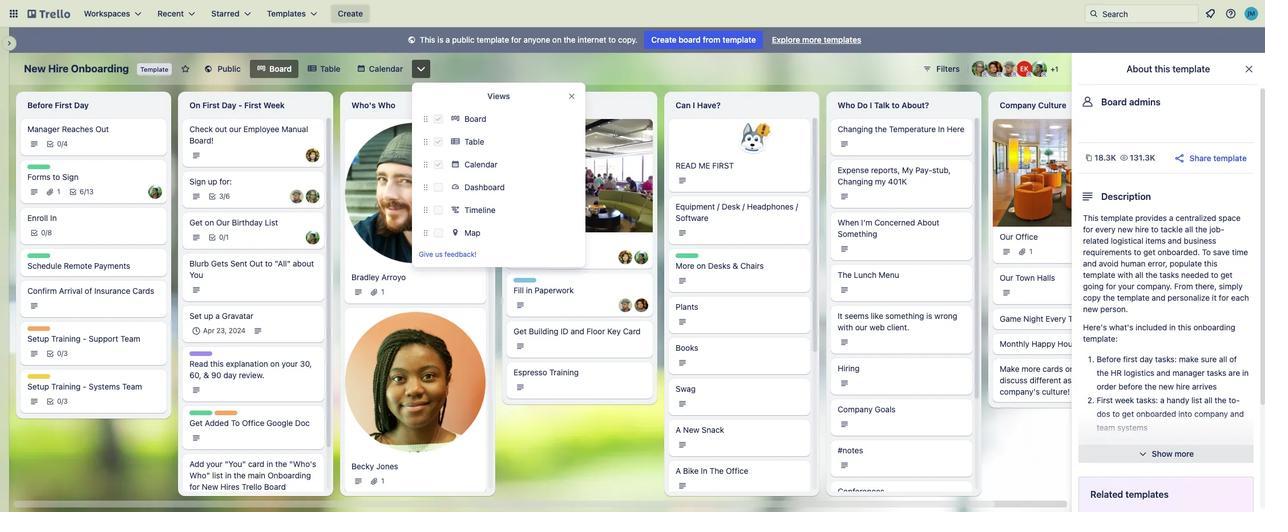 Task type: describe. For each thing, give the bounding box(es) containing it.
- for setup training - systems team
[[83, 382, 86, 392]]

sign up for:
[[189, 177, 232, 187]]

on inside the make more cards on this list that discuss different aspects of your company's culture!
[[1065, 365, 1074, 374]]

color: green, title: "remote employees" element up added
[[189, 411, 212, 416]]

On First Day - First Week text field
[[183, 96, 329, 115]]

in inside in progress fill in paperwork
[[514, 278, 520, 287]]

have?
[[697, 100, 721, 110]]

out inside blurb gets sent out to "all" about you
[[249, 259, 263, 269]]

401k
[[888, 177, 907, 187]]

fill in paperwork link
[[514, 285, 646, 297]]

in inside here's what's included in this onboarding template:
[[1169, 323, 1176, 333]]

hire
[[48, 63, 69, 75]]

the down "you"
[[234, 471, 246, 481]]

board inside add your "you" card in the "who's who" list in the main onboarding for new hires trello board
[[264, 483, 286, 492]]

/ down the enroll in
[[45, 229, 47, 237]]

"who's
[[289, 460, 316, 470]]

Board name text field
[[18, 60, 135, 78]]

pay-
[[915, 165, 932, 175]]

each
[[1231, 293, 1249, 303]]

new inside add your "you" card in the "who's who" list in the main onboarding for new hires trello board
[[202, 483, 218, 492]]

a bike in the office
[[676, 467, 748, 476]]

18.3k
[[1094, 153, 1116, 163]]

who inside text field
[[378, 100, 395, 110]]

template:
[[1083, 334, 1118, 344]]

0 down setup training - support team
[[57, 350, 61, 358]]

with inside it seems like something is wrong with our web client.
[[838, 323, 853, 333]]

0 / 3 for support
[[57, 350, 68, 358]]

i'm
[[861, 218, 872, 228]]

manual
[[281, 124, 308, 134]]

stub,
[[932, 165, 951, 175]]

give us feedback! link
[[419, 249, 579, 261]]

0 vertical spatial calendar link
[[350, 60, 410, 78]]

company.
[[1137, 282, 1172, 292]]

make more cards on this list that discuss different aspects of your company's culture!
[[1000, 365, 1120, 397]]

to right forms
[[53, 172, 60, 182]]

people
[[1097, 464, 1122, 474]]

/ down setup training - support team
[[61, 350, 63, 358]]

the inside a bike in the office link
[[710, 467, 724, 476]]

list inside add your "you" card in the "who's who" list in the main onboarding for new hires trello board
[[212, 471, 223, 481]]

0 vertical spatial tasks:
[[1155, 355, 1177, 365]]

close popover image
[[567, 92, 576, 101]]

google
[[267, 419, 293, 429]]

list
[[265, 218, 278, 228]]

the left internet
[[564, 35, 576, 45]]

related
[[1090, 490, 1123, 500]]

there,
[[1195, 282, 1217, 292]]

0 vertical spatial priscilla parjet (priscillaparjet) image
[[148, 185, 162, 199]]

about inside before first day tasks: make sure all of the hr logistics and manager tasks are in order before the new hire arrives first week tasks: a handy list all the to- dos to get onboarded into company and team systems who's who list: help the newbie orient themselves and learn all about the key people they'll encounter at work
[[1188, 451, 1209, 460]]

internet
[[578, 35, 606, 45]]

about inside the when i'm concerned about something
[[917, 218, 939, 228]]

0 horizontal spatial sign
[[62, 172, 78, 182]]

the up business
[[1195, 225, 1207, 235]]

learn
[[1157, 451, 1175, 460]]

onboarding inside add your "you" card in the "who's who" list in the main onboarding for new hires trello board
[[268, 471, 311, 481]]

hires
[[220, 483, 240, 492]]

back to home image
[[27, 5, 70, 23]]

90
[[211, 371, 221, 381]]

template inside button
[[1213, 153, 1247, 163]]

Who's Who text field
[[345, 96, 491, 115]]

all up the company
[[1204, 396, 1213, 406]]

0 horizontal spatial chris temperson (christemperson) image
[[290, 190, 304, 204]]

provides
[[1135, 213, 1167, 223]]

the left key
[[1211, 451, 1223, 460]]

0 horizontal spatial is
[[437, 35, 443, 45]]

day inside read this explanation on your 30, 60, & 90 day review.
[[223, 371, 237, 381]]

enroll in link
[[27, 213, 160, 224]]

1 horizontal spatial new
[[1118, 225, 1133, 235]]

a new snack
[[676, 426, 724, 435]]

0 vertical spatial 3
[[219, 192, 223, 201]]

when i'm concerned about something link
[[838, 217, 966, 240]]

1 vertical spatial samantha pivlot (samanthapivlot) image
[[619, 251, 632, 265]]

in up 8
[[50, 213, 57, 223]]

on left birthday at top
[[205, 218, 214, 228]]

onboarding inside board name text box
[[71, 63, 129, 75]]

2 horizontal spatial office
[[1016, 232, 1038, 242]]

and down "company."
[[1152, 293, 1165, 303]]

about?
[[902, 100, 929, 110]]

public
[[452, 35, 475, 45]]

on right the anyone
[[552, 35, 561, 45]]

newbie
[[1188, 437, 1214, 447]]

2 this member is an admin of this workspace. image from the left
[[1041, 72, 1047, 77]]

1 horizontal spatial sign
[[189, 177, 206, 187]]

make
[[1000, 365, 1020, 374]]

a for a new snack
[[676, 426, 681, 435]]

bike
[[683, 467, 699, 476]]

floor
[[587, 327, 605, 337]]

logistics
[[1124, 369, 1154, 378]]

and down tackle
[[1168, 236, 1182, 246]]

day inside before first day tasks: make sure all of the hr logistics and manager tasks are in order before the new hire arrives first week tasks: a handy list all the to- dos to get onboarded into company and team systems who's who list: help the newbie orient themselves and learn all about the key people they'll encounter at work
[[1140, 355, 1153, 365]]

this member is an admin of this workspace. image for ellie kulick (elliekulick2) image
[[1027, 72, 1032, 77]]

training for setup training - support team
[[51, 334, 81, 344]]

0 vertical spatial templates
[[824, 35, 861, 45]]

primary element
[[0, 0, 1265, 27]]

of inside confirm arrival of insurance cards link
[[85, 286, 92, 296]]

1 horizontal spatial amy freiderson (amyfreiderson) image
[[972, 61, 988, 77]]

ellie kulick (elliekulick2) image
[[1016, 61, 1032, 77]]

the up "company."
[[1146, 270, 1157, 280]]

/ right headphones
[[796, 202, 798, 212]]

discuss
[[1000, 376, 1028, 386]]

0 vertical spatial chris temperson (christemperson) image
[[1001, 61, 1017, 77]]

your inside this template provides a centralized space for every new hire to tackle all the job- related logistical items and business requirements to get onboarded. to save time and avoid human error, populate this template with all the tasks needed to get going for your company. from there, simply copy the template and personalize it for each new person.
[[1118, 282, 1135, 292]]

personalize
[[1168, 293, 1210, 303]]

snack
[[702, 426, 724, 435]]

who inside before first day tasks: make sure all of the hr logistics and manager tasks are in order before the new hire arrives first week tasks: a handy list all the to- dos to get onboarded into company and team systems who's who list: help the newbie orient themselves and learn all about the key people they'll encounter at work
[[1122, 437, 1139, 447]]

1 i from the left
[[693, 100, 695, 110]]

0 horizontal spatial samantha pivlot (samanthapivlot) image
[[306, 149, 320, 163]]

check out our employee manual board!
[[189, 124, 308, 146]]

changing inside expense reports, my pay-stub, changing my 401k
[[838, 177, 873, 187]]

a left public
[[446, 35, 450, 45]]

for inside add your "you" card in the "who's who" list in the main onboarding for new hires trello board
[[189, 483, 200, 492]]

person.
[[1100, 305, 1128, 314]]

0 / 8
[[41, 229, 52, 237]]

search image
[[1089, 9, 1098, 18]]

Who Do I Talk to About? text field
[[831, 96, 977, 115]]

1 vertical spatial to
[[231, 419, 240, 429]]

create for create board from template
[[651, 35, 677, 45]]

plants link
[[676, 302, 803, 313]]

card
[[248, 460, 264, 470]]

1 changing from the top
[[838, 124, 873, 134]]

#notes
[[838, 446, 863, 456]]

& inside "link"
[[733, 261, 738, 271]]

every
[[1046, 314, 1066, 324]]

training for espresso training
[[549, 368, 579, 378]]

our for our town halls
[[1000, 273, 1013, 283]]

before
[[1119, 382, 1143, 392]]

1 vertical spatial priscilla parjet (priscillaparjet) image
[[635, 251, 648, 265]]

about inside blurb gets sent out to "all" about you
[[293, 259, 314, 269]]

board
[[679, 35, 701, 45]]

human
[[1121, 259, 1146, 269]]

here's
[[1083, 323, 1107, 333]]

company goals link
[[838, 405, 966, 416]]

get on our birthday list link
[[189, 217, 317, 229]]

of inside the make more cards on this list that discuss different aspects of your company's culture!
[[1094, 376, 1102, 386]]

the down the talk
[[875, 124, 887, 134]]

new inside before first day tasks: make sure all of the hr logistics and manager tasks are in order before the new hire arrives first week tasks: a handy list all the to- dos to get onboarded into company and team systems who's who list: help the newbie orient themselves and learn all about the key people they'll encounter at work
[[1159, 382, 1174, 392]]

0 down get on our birthday list
[[219, 233, 223, 242]]

main
[[248, 471, 265, 481]]

themselves
[[1097, 451, 1139, 460]]

starred
[[211, 9, 239, 18]]

first inside before first day tasks: make sure all of the hr logistics and manager tasks are in order before the new hire arrives first week tasks: a handy list all the to- dos to get onboarded into company and team systems who's who list: help the newbie orient themselves and learn all about the key people they'll encounter at work
[[1097, 396, 1113, 406]]

and down to-
[[1230, 410, 1244, 419]]

client.
[[887, 323, 909, 333]]

day for out
[[222, 100, 236, 110]]

set up a gravatar link
[[189, 311, 317, 322]]

0 horizontal spatial new
[[1083, 305, 1098, 314]]

131.3k
[[1130, 153, 1155, 163]]

hiring link
[[838, 363, 966, 375]]

calendar for top calendar link
[[369, 64, 403, 74]]

before first day
[[27, 100, 89, 110]]

0 left 8
[[41, 229, 45, 237]]

a inside before first day tasks: make sure all of the hr logistics and manager tasks are in order before the new hire arrives first week tasks: a handy list all the to- dos to get onboarded into company and team systems who's who list: help the newbie orient themselves and learn all about the key people they'll encounter at work
[[1160, 396, 1165, 406]]

to left the copy.
[[608, 35, 616, 45]]

views
[[487, 91, 510, 101]]

for right 'it'
[[1219, 293, 1229, 303]]

of inside before first day tasks: make sure all of the hr logistics and manager tasks are in order before the new hire arrives first week tasks: a handy list all the to- dos to get onboarded into company and team systems who's who list: help the newbie orient themselves and learn all about the key people they'll encounter at work
[[1229, 355, 1237, 365]]

training for setup training - systems team
[[51, 382, 81, 392]]

a inside this template provides a centralized space for every new hire to tackle all the job- related logistical items and business requirements to get onboarded. to save time and avoid human error, populate this template with all the tasks needed to get going for your company. from there, simply copy the template and personalize it for each new person.
[[1169, 213, 1173, 223]]

this inside this template provides a centralized space for every new hire to tackle all the job- related logistical items and business requirements to get onboarded. to save time and avoid human error, populate this template with all the tasks needed to get going for your company. from there, simply copy the template and personalize it for each new person.
[[1204, 259, 1218, 269]]

chris temperson (christemperson) image
[[619, 299, 632, 313]]

/ down manager reaches out
[[61, 140, 63, 148]]

company for company goals
[[838, 405, 873, 415]]

trello
[[242, 483, 262, 492]]

for up related
[[1083, 225, 1093, 235]]

menu
[[879, 270, 899, 280]]

0 horizontal spatial priscilla parjet (priscillaparjet) image
[[306, 231, 320, 245]]

2 vertical spatial office
[[726, 467, 748, 476]]

in right bike at the bottom right
[[701, 467, 707, 476]]

more inside button
[[1175, 450, 1194, 459]]

card
[[623, 327, 641, 337]]

something
[[838, 229, 877, 239]]

the down logistics
[[1145, 382, 1157, 392]]

templates
[[267, 9, 306, 18]]

concerned
[[875, 218, 915, 228]]

tasks inside before first day tasks: make sure all of the hr logistics and manager tasks are in order before the new hire arrives first week tasks: a handy list all the to- dos to get onboarded into company and team systems who's who list: help the newbie orient themselves and learn all about the key people they'll encounter at work
[[1207, 369, 1226, 378]]

1 right ellie kulick (elliekulick2) image
[[1055, 65, 1058, 74]]

to inside text field
[[892, 100, 900, 110]]

to inside before first day tasks: make sure all of the hr logistics and manager tasks are in order before the new hire arrives first week tasks: a handy list all the to- dos to get onboarded into company and team systems who's who list: help the newbie orient themselves and learn all about the key people they'll encounter at work
[[1112, 410, 1120, 419]]

1 down forms to sign
[[57, 188, 60, 196]]

color: purple, title: "project requires design" element
[[189, 352, 212, 357]]

sign up for: link
[[189, 176, 317, 188]]

avoid
[[1099, 259, 1119, 269]]

1 vertical spatial new
[[683, 426, 700, 435]]

and right logistics
[[1157, 369, 1170, 378]]

systems
[[89, 382, 120, 392]]

1 vertical spatial tasks:
[[1136, 396, 1158, 406]]

1 horizontal spatial table link
[[447, 133, 579, 151]]

create for create
[[338, 9, 363, 18]]

1 vertical spatial office
[[242, 419, 264, 429]]

it seems like something is wrong with our web client. link
[[838, 311, 966, 334]]

our town halls
[[1000, 273, 1055, 283]]

more on desks & chairs link
[[676, 261, 803, 272]]

/ left desk
[[717, 202, 720, 212]]

0 vertical spatial table link
[[301, 60, 347, 78]]

this for this template provides a centralized space for every new hire to tackle all the job- related logistical items and business requirements to get onboarded. to save time and avoid human error, populate this template with all the tasks needed to get going for your company. from there, simply copy the template and personalize it for each new person.
[[1083, 213, 1099, 223]]

to up there,
[[1211, 270, 1218, 280]]

first right on
[[202, 100, 220, 110]]

new inside board name text box
[[24, 63, 46, 75]]

and left avoid
[[1083, 259, 1097, 269]]

this up admins
[[1155, 64, 1170, 74]]

in inside in progress fill in paperwork
[[526, 286, 532, 295]]

in inside before first day tasks: make sure all of the hr logistics and manager tasks are in order before the new hire arrives first week tasks: a handy list all the to- dos to get onboarded into company and team systems who's who list: help the newbie orient themselves and learn all about the key people they'll encounter at work
[[1242, 369, 1249, 378]]

to up 'items'
[[1151, 225, 1159, 235]]

week
[[1115, 396, 1134, 406]]

before for before first day
[[27, 100, 53, 110]]

the lunch menu
[[838, 270, 899, 280]]

/ down setup training - systems team
[[61, 398, 63, 406]]

centralized
[[1176, 213, 1216, 223]]

& inside read this explanation on your 30, 60, & 90 day review.
[[204, 371, 209, 381]]

color: yellow, title: "systems team" element
[[27, 375, 50, 379]]

1 vertical spatial get
[[1221, 270, 1233, 280]]

3 for setup training - support team
[[63, 350, 68, 358]]

/ down for:
[[223, 192, 226, 201]]

1 down bradley arroyo
[[381, 288, 384, 297]]

schedule
[[27, 261, 62, 271]]

0 horizontal spatial amy freiderson (amyfreiderson) image
[[306, 190, 320, 204]]

hire inside before first day tasks: make sure all of the hr logistics and manager tasks are in order before the new hire arrives first week tasks: a handy list all the to- dos to get onboarded into company and team systems who's who list: help the newbie orient themselves and learn all about the key people they'll encounter at work
[[1176, 382, 1190, 392]]

/ down get on our birthday list
[[223, 233, 226, 242]]

1 vertical spatial table
[[464, 137, 484, 147]]

setup training - systems team link
[[27, 382, 160, 393]]

up for for:
[[208, 177, 217, 187]]

who do i talk to about?
[[838, 100, 929, 110]]

forms
[[27, 172, 51, 182]]

with inside this template provides a centralized space for every new hire to tackle all the job- related logistical items and business requirements to get onboarded. to save time and avoid human error, populate this template with all the tasks needed to get going for your company. from there, simply copy the template and personalize it for each new person.
[[1118, 270, 1133, 280]]

get for get building id and floor key card
[[514, 327, 527, 337]]

0 vertical spatial out
[[95, 124, 109, 134]]

andre gorte (andregorte) image for rightmost amy freiderson (amyfreiderson) image
[[987, 61, 1003, 77]]

town
[[1016, 273, 1035, 283]]

expense
[[838, 165, 869, 175]]

0 vertical spatial priscilla parjet (priscillaparjet) image
[[1031, 61, 1047, 77]]

for right going
[[1106, 282, 1116, 292]]

our inside it seems like something is wrong with our web client.
[[855, 323, 867, 333]]

on right more
[[697, 261, 706, 271]]

/ right desk
[[742, 202, 745, 212]]

the left the "hr"
[[1097, 369, 1109, 378]]

1 vertical spatial calendar link
[[447, 156, 579, 174]]

hours!
[[1058, 340, 1082, 349]]

all right learn
[[1177, 451, 1185, 460]]

the up show more
[[1174, 437, 1186, 447]]

2 i from the left
[[870, 100, 872, 110]]

"all"
[[275, 259, 291, 269]]

first left week
[[244, 100, 261, 110]]

0 horizontal spatial 6
[[80, 188, 84, 196]]

#notes link
[[838, 446, 966, 457]]

1 this member is an admin of this workspace. image from the left
[[1012, 72, 1017, 77]]

to-
[[1229, 396, 1240, 406]]

1 horizontal spatial about
[[1127, 64, 1152, 74]]

setup for setup training - support team
[[27, 334, 49, 344]]

here's what's included in this onboarding template:
[[1083, 323, 1235, 344]]



Task type: locate. For each thing, give the bounding box(es) containing it.
more for cards
[[1022, 365, 1040, 374]]

it
[[838, 312, 843, 321]]

out right reaches
[[95, 124, 109, 134]]

2 vertical spatial of
[[1094, 376, 1102, 386]]

this down save
[[1204, 259, 1218, 269]]

in
[[526, 286, 532, 295], [1169, 323, 1176, 333], [1242, 369, 1249, 378], [267, 460, 273, 470], [225, 471, 232, 481]]

1 vertical spatial company
[[838, 405, 873, 415]]

about
[[1127, 64, 1152, 74], [917, 218, 939, 228]]

get for get on our birthday list
[[189, 218, 203, 228]]

a for a bike in the office
[[676, 467, 681, 476]]

customize views image
[[416, 63, 427, 75]]

a inside a bike in the office link
[[676, 467, 681, 476]]

2 0 / 3 from the top
[[57, 398, 68, 406]]

this member is an admin of this workspace. image right filters
[[982, 72, 987, 77]]

1 horizontal spatial more
[[1022, 365, 1040, 374]]

13
[[86, 188, 94, 196]]

what's
[[1109, 323, 1133, 333]]

read
[[676, 161, 696, 171]]

2 vertical spatial list
[[212, 471, 223, 481]]

color: green, title: "remote employees" element for schedule
[[27, 254, 50, 258]]

add your "you" card in the "who's who" list in the main onboarding for new hires trello board link
[[189, 459, 317, 494]]

0 vertical spatial 0 / 3
[[57, 350, 68, 358]]

this up every
[[1083, 213, 1099, 223]]

and down list:
[[1141, 451, 1155, 460]]

all right sure
[[1219, 355, 1227, 365]]

is inside it seems like something is wrong with our web client.
[[926, 312, 932, 321]]

share
[[1189, 153, 1211, 163]]

1 vertical spatial 3
[[63, 350, 68, 358]]

0 vertical spatial board link
[[250, 60, 299, 78]]

the right bike at the bottom right
[[710, 467, 724, 476]]

samantha pivlot (samanthapivlot) image
[[306, 149, 320, 163], [619, 251, 632, 265]]

up inside "link"
[[204, 312, 213, 321]]

about up admins
[[1127, 64, 1152, 74]]

templates down they'll
[[1125, 490, 1169, 500]]

in right are
[[1242, 369, 1249, 378]]

0 vertical spatial about
[[293, 259, 314, 269]]

explanation
[[226, 359, 268, 369]]

0 vertical spatial the
[[838, 270, 852, 280]]

list up hires
[[212, 471, 223, 481]]

0 / 3 for systems
[[57, 398, 68, 406]]

in right the fill
[[526, 286, 532, 295]]

on up aspects
[[1065, 365, 1074, 374]]

who's who
[[352, 100, 395, 110]]

6 left 13
[[80, 188, 84, 196]]

calendar left customize views icon
[[369, 64, 403, 74]]

1 horizontal spatial who
[[838, 100, 855, 110]]

your inside read this explanation on your 30, 60, & 90 day review.
[[282, 359, 298, 369]]

your left 30, at the left bottom of page
[[282, 359, 298, 369]]

sm image
[[406, 35, 417, 46]]

2 vertical spatial more
[[1175, 450, 1194, 459]]

culture!
[[1042, 387, 1070, 397]]

1 a from the top
[[676, 426, 681, 435]]

3 for setup training - systems team
[[63, 398, 68, 406]]

onboarding down the "who's
[[268, 471, 311, 481]]

work
[[1197, 464, 1215, 474]]

0 horizontal spatial priscilla parjet (priscillaparjet) image
[[148, 185, 162, 199]]

employee
[[243, 124, 279, 134]]

taco alert image
[[736, 118, 776, 157]]

to up human
[[1134, 248, 1141, 257]]

more for templates
[[802, 35, 822, 45]]

get added to office google doc link
[[189, 418, 317, 430]]

0 vertical spatial new
[[24, 63, 46, 75]]

before for before first day tasks: make sure all of the hr logistics and manager tasks are in order before the new hire arrives first week tasks: a handy list all the to- dos to get onboarded into company and team systems who's who list: help the newbie orient themselves and learn all about the key people they'll encounter at work
[[1097, 355, 1121, 365]]

1 setup from the top
[[27, 334, 49, 344]]

color: green, title: "remote employees" element up schedule
[[27, 254, 50, 258]]

manager
[[1172, 369, 1205, 378]]

andre gorte (andregorte) image left ellie kulick (elliekulick2) image
[[987, 61, 1003, 77]]

for left the anyone
[[511, 35, 521, 45]]

and right id
[[571, 327, 584, 337]]

priscilla parjet (priscillaparjet) image
[[148, 185, 162, 199], [635, 251, 648, 265]]

+
[[1051, 65, 1055, 74]]

company for company culture
[[1000, 100, 1036, 110]]

admins
[[1129, 97, 1161, 107]]

your inside add your "you" card in the "who's who" list in the main onboarding for new hires trello board
[[206, 460, 223, 470]]

1 vertical spatial chris temperson (christemperson) image
[[290, 190, 304, 204]]

in left here
[[938, 124, 945, 134]]

of right arrival
[[85, 286, 92, 296]]

0 vertical spatial new
[[1118, 225, 1133, 235]]

get up simply
[[1221, 270, 1233, 280]]

1 vertical spatial up
[[204, 312, 213, 321]]

0 horizontal spatial this member is an admin of this workspace. image
[[982, 72, 987, 77]]

i
[[693, 100, 695, 110], [870, 100, 872, 110]]

on inside read this explanation on your 30, 60, & 90 day review.
[[270, 359, 279, 369]]

this right sm icon on the top left of page
[[420, 35, 435, 45]]

read this explanation on your 30, 60, & 90 day review. link
[[189, 359, 317, 382]]

0 vertical spatial color: orange, title: "support team" element
[[27, 327, 50, 332]]

board link down views
[[447, 110, 579, 128]]

into
[[1178, 410, 1192, 419]]

0 vertical spatial our
[[216, 218, 230, 228]]

1 vertical spatial about
[[1188, 451, 1209, 460]]

Can I Have? text field
[[669, 96, 815, 115]]

/ down forms to sign link
[[84, 188, 86, 196]]

a
[[676, 426, 681, 435], [676, 467, 681, 476]]

more inside the make more cards on this list that discuss different aspects of your company's culture!
[[1022, 365, 1040, 374]]

color: green, title: "remote employees" element up forms
[[27, 165, 50, 169]]

in right card at the bottom of the page
[[267, 460, 273, 470]]

star or unstar board image
[[181, 64, 190, 74]]

a
[[446, 35, 450, 45], [1169, 213, 1173, 223], [215, 312, 220, 321], [1160, 396, 1165, 406]]

60,
[[189, 371, 201, 381]]

in progress fill in paperwork
[[514, 278, 574, 295]]

to left "all"
[[265, 259, 272, 269]]

0 vertical spatial our
[[229, 124, 241, 134]]

calendar link up dashboard link
[[447, 156, 579, 174]]

tasks down error,
[[1160, 270, 1179, 280]]

the inside the lunch menu link
[[838, 270, 852, 280]]

on
[[189, 100, 200, 110]]

to right added
[[231, 419, 240, 429]]

added
[[205, 419, 229, 429]]

for
[[511, 35, 521, 45], [1083, 225, 1093, 235], [1106, 282, 1116, 292], [1219, 293, 1229, 303], [189, 483, 200, 492]]

- for setup training - support team
[[83, 334, 86, 344]]

hire inside this template provides a centralized space for every new hire to tackle all the job- related logistical items and business requirements to get onboarded. to save time and avoid human error, populate this template with all the tasks needed to get going for your company. from there, simply copy the template and personalize it for each new person.
[[1135, 225, 1149, 235]]

0 horizontal spatial create
[[338, 9, 363, 18]]

2 setup from the top
[[27, 382, 49, 392]]

key
[[1225, 451, 1238, 460]]

1 horizontal spatial office
[[726, 467, 748, 476]]

1 this member is an admin of this workspace. image from the left
[[982, 72, 987, 77]]

reaches
[[62, 124, 93, 134]]

day
[[1140, 355, 1153, 365], [223, 371, 237, 381]]

goals
[[875, 405, 896, 415]]

0 horizontal spatial our
[[229, 124, 241, 134]]

i right can
[[693, 100, 695, 110]]

0 horizontal spatial company
[[838, 405, 873, 415]]

0 horizontal spatial color: orange, title: "support team" element
[[27, 327, 50, 332]]

expense reports, my pay-stub, changing my 401k link
[[838, 165, 966, 188]]

timeline
[[464, 205, 496, 215]]

0 notifications image
[[1203, 7, 1217, 21]]

1 vertical spatial our
[[855, 323, 867, 333]]

this up 90
[[210, 359, 224, 369]]

create inside create button
[[338, 9, 363, 18]]

bradley
[[352, 273, 379, 282]]

your inside the make more cards on this list that discuss different aspects of your company's culture!
[[1104, 376, 1120, 386]]

1 horizontal spatial hire
[[1176, 382, 1190, 392]]

andre gorte (andregorte) image for chris temperson (christemperson) icon
[[635, 299, 648, 313]]

this inside the make more cards on this list that discuss different aspects of your company's culture!
[[1077, 365, 1090, 374]]

get left building
[[514, 327, 527, 337]]

the left to-
[[1215, 396, 1227, 406]]

1 horizontal spatial out
[[249, 259, 263, 269]]

forms to sign
[[27, 172, 78, 182]]

a left bike at the bottom right
[[676, 467, 681, 476]]

0 vertical spatial office
[[1016, 232, 1038, 242]]

2 this member is an admin of this workspace. image from the left
[[997, 72, 1002, 77]]

1 vertical spatial a
[[676, 467, 681, 476]]

color: sky, title: "in progress" element
[[514, 278, 551, 287]]

before up manager on the top of the page
[[27, 100, 53, 110]]

1 vertical spatial this
[[1083, 213, 1099, 223]]

who left do
[[838, 100, 855, 110]]

chris temperson (christemperson) image
[[1001, 61, 1017, 77], [290, 190, 304, 204]]

hiring
[[838, 364, 860, 374]]

Company Culture text field
[[993, 96, 1139, 115]]

happy
[[1032, 340, 1055, 349]]

new up logistical at the top of page
[[1118, 225, 1133, 235]]

2 horizontal spatial new
[[683, 426, 700, 435]]

3 this member is an admin of this workspace. image from the left
[[1027, 72, 1032, 77]]

with down it
[[838, 323, 853, 333]]

2 vertical spatial training
[[51, 382, 81, 392]]

our up 0 / 1 at the left of the page
[[216, 218, 230, 228]]

filters
[[936, 64, 960, 74]]

training left systems
[[51, 382, 81, 392]]

our down seems
[[855, 323, 867, 333]]

who's
[[1097, 437, 1120, 447]]

new
[[1118, 225, 1133, 235], [1083, 305, 1098, 314], [1159, 382, 1174, 392]]

1 vertical spatial get
[[514, 327, 527, 337]]

monthly
[[1000, 340, 1029, 349]]

onboarded
[[1136, 410, 1176, 419]]

0 horizontal spatial to
[[231, 419, 240, 429]]

color: green, title: "remote employees" element for forms
[[27, 165, 50, 169]]

0 horizontal spatial andre gorte (andregorte) image
[[635, 299, 648, 313]]

timeline link
[[447, 201, 579, 220]]

0 vertical spatial team
[[120, 334, 140, 344]]

day for reaches
[[74, 100, 89, 110]]

new up handy
[[1159, 382, 1174, 392]]

2 changing from the top
[[838, 177, 873, 187]]

color: green, title: "remote employees" element
[[27, 165, 50, 169], [27, 254, 50, 258], [676, 254, 698, 258], [189, 411, 212, 416]]

1 horizontal spatial new
[[202, 483, 218, 492]]

jeremy miller (jeremymiller198) image
[[1245, 7, 1258, 21]]

None text field
[[507, 96, 653, 115]]

0 horizontal spatial onboarding
[[71, 63, 129, 75]]

0 vertical spatial company
[[1000, 100, 1036, 110]]

this member is an admin of this workspace. image for rightmost amy freiderson (amyfreiderson) image
[[982, 72, 987, 77]]

1 vertical spatial about
[[917, 218, 939, 228]]

sign left for:
[[189, 177, 206, 187]]

about down newbie on the right bottom of the page
[[1188, 451, 1209, 460]]

manager reaches out
[[27, 124, 109, 134]]

samantha pivlot (samanthapivlot) image up chris temperson (christemperson) icon
[[619, 251, 632, 265]]

team for setup training - systems team
[[122, 382, 142, 392]]

1 horizontal spatial chris temperson (christemperson) image
[[1001, 61, 1017, 77]]

enroll in
[[27, 213, 57, 223]]

company inside text field
[[1000, 100, 1036, 110]]

our for our office
[[1000, 232, 1013, 242]]

2 day from the left
[[222, 100, 236, 110]]

all down centralized
[[1185, 225, 1193, 235]]

tasks inside this template provides a centralized space for every new hire to tackle all the job- related logistical items and business requirements to get onboarded. to save time and avoid human error, populate this template with all the tasks needed to get going for your company. from there, simply copy the template and personalize it for each new person.
[[1160, 270, 1179, 280]]

create inside create board from template link
[[651, 35, 677, 45]]

2 vertical spatial 3
[[63, 398, 68, 406]]

map link
[[447, 224, 579, 243]]

0 horizontal spatial templates
[[824, 35, 861, 45]]

tasks
[[1160, 270, 1179, 280], [1207, 369, 1226, 378]]

workspaces button
[[77, 5, 148, 23]]

get up blurb
[[189, 218, 203, 228]]

1 horizontal spatial tasks
[[1207, 369, 1226, 378]]

1 vertical spatial templates
[[1125, 490, 1169, 500]]

all down human
[[1135, 270, 1143, 280]]

2 vertical spatial new
[[1159, 382, 1174, 392]]

who"
[[189, 471, 210, 481]]

espresso
[[514, 368, 547, 378]]

0 vertical spatial create
[[338, 9, 363, 18]]

0 horizontal spatial table
[[320, 64, 340, 74]]

monthly happy hours! link
[[1000, 339, 1132, 350]]

this member is an admin of this workspace. image
[[1012, 72, 1017, 77], [1041, 72, 1047, 77]]

of left the "hr"
[[1094, 376, 1102, 386]]

first inside text field
[[55, 100, 72, 110]]

1 vertical spatial tasks
[[1207, 369, 1226, 378]]

1 down our office
[[1029, 248, 1033, 256]]

1 vertical spatial before
[[1097, 355, 1121, 365]]

remote
[[64, 261, 92, 271]]

get
[[1143, 248, 1155, 257], [1221, 270, 1233, 280], [1122, 410, 1134, 419]]

board!
[[189, 136, 214, 146]]

- inside text field
[[238, 100, 242, 110]]

2 vertical spatial -
[[83, 382, 86, 392]]

list left that
[[1092, 365, 1103, 374]]

1 vertical spatial &
[[204, 371, 209, 381]]

1 horizontal spatial &
[[733, 261, 738, 271]]

tasks: left make
[[1155, 355, 1177, 365]]

samantha pivlot (samanthapivlot) image down manual
[[306, 149, 320, 163]]

1 horizontal spatial templates
[[1125, 490, 1169, 500]]

changing the temperature in here
[[838, 124, 964, 134]]

Before First Day text field
[[21, 96, 167, 115]]

3 down setup training - support team
[[63, 350, 68, 358]]

Search field
[[1098, 5, 1198, 22]]

make
[[1179, 355, 1199, 365]]

to right the talk
[[892, 100, 900, 110]]

1 down jones
[[381, 478, 384, 486]]

copy
[[1083, 293, 1101, 303]]

our right out
[[229, 124, 241, 134]]

color: green, title: "remote employees" element up more
[[676, 254, 698, 258]]

1 down get on our birthday list
[[226, 233, 229, 242]]

training left support
[[51, 334, 81, 344]]

list inside the make more cards on this list that discuss different aspects of your company's culture!
[[1092, 365, 1103, 374]]

& left 90
[[204, 371, 209, 381]]

1 horizontal spatial create
[[651, 35, 677, 45]]

doc
[[295, 419, 310, 429]]

0 horizontal spatial office
[[242, 419, 264, 429]]

to down business
[[1202, 248, 1211, 257]]

to inside blurb gets sent out to "all" about you
[[265, 259, 272, 269]]

the lunch menu link
[[838, 270, 966, 281]]

0 down setup training - systems team
[[57, 398, 61, 406]]

open information menu image
[[1225, 8, 1237, 19]]

2 a from the top
[[676, 467, 681, 476]]

in
[[938, 124, 945, 134], [50, 213, 57, 223], [514, 278, 520, 287], [701, 467, 707, 476]]

the left lunch on the right of the page
[[838, 270, 852, 280]]

the up person.
[[1103, 293, 1115, 303]]

our town halls link
[[1000, 273, 1132, 284]]

is
[[437, 35, 443, 45], [926, 312, 932, 321]]

0 vertical spatial setup
[[27, 334, 49, 344]]

2 horizontal spatial list
[[1191, 396, 1202, 406]]

this member is an admin of this workspace. image
[[982, 72, 987, 77], [997, 72, 1002, 77], [1027, 72, 1032, 77]]

before inside text field
[[27, 100, 53, 110]]

calendar link up who's who
[[350, 60, 410, 78]]

0 vertical spatial day
[[1140, 355, 1153, 365]]

amy freiderson (amyfreiderson) image
[[972, 61, 988, 77], [306, 190, 320, 204]]

schedule remote payments
[[27, 261, 130, 271]]

game
[[1000, 314, 1021, 324]]

this inside read this explanation on your 30, 60, & 90 day review.
[[210, 359, 224, 369]]

1 vertical spatial amy freiderson (amyfreiderson) image
[[306, 190, 320, 204]]

up for a
[[204, 312, 213, 321]]

public button
[[197, 60, 248, 78]]

0 horizontal spatial get
[[1122, 410, 1134, 419]]

this member is an admin of this workspace. image up company culture
[[1012, 72, 1017, 77]]

calendar for calendar link to the bottom
[[464, 160, 498, 169]]

the left the "who's
[[275, 460, 287, 470]]

0 vertical spatial get
[[189, 218, 203, 228]]

this inside here's what's included in this onboarding template:
[[1178, 323, 1191, 333]]

up left for:
[[208, 177, 217, 187]]

list:
[[1141, 437, 1154, 447]]

template
[[477, 35, 509, 45], [723, 35, 756, 45], [1173, 64, 1210, 74], [1213, 153, 1247, 163], [1101, 213, 1133, 223], [1083, 270, 1115, 280], [1117, 293, 1150, 303]]

1 vertical spatial color: orange, title: "support team" element
[[215, 411, 237, 416]]

arroyo
[[382, 273, 406, 282]]

setup
[[27, 334, 49, 344], [27, 382, 49, 392]]

1 horizontal spatial calendar link
[[447, 156, 579, 174]]

0 horizontal spatial this member is an admin of this workspace. image
[[1012, 72, 1017, 77]]

my
[[875, 177, 886, 187]]

0 horizontal spatial list
[[212, 471, 223, 481]]

game night every thursday link
[[1000, 314, 1132, 325]]

get down 'items'
[[1143, 248, 1155, 257]]

priscilla parjet (priscillaparjet) image
[[1031, 61, 1047, 77], [306, 231, 320, 245]]

chris temperson (christemperson) image down sign up for: link
[[290, 190, 304, 204]]

tasks: up the onboarded
[[1136, 396, 1158, 406]]

1 horizontal spatial i
[[870, 100, 872, 110]]

night
[[1023, 314, 1043, 324]]

2 vertical spatial get
[[1122, 410, 1134, 419]]

you
[[189, 270, 203, 280]]

description
[[1101, 192, 1151, 202]]

0 / 3 down setup training - support team
[[57, 350, 68, 358]]

birthday
[[232, 218, 263, 228]]

about right "all"
[[293, 259, 314, 269]]

sign right forms
[[62, 172, 78, 182]]

color: orange, title: "support team" element
[[27, 327, 50, 332], [215, 411, 237, 416]]

0 horizontal spatial this
[[420, 35, 435, 45]]

0 horizontal spatial out
[[95, 124, 109, 134]]

this up aspects
[[1077, 365, 1090, 374]]

1 0 / 3 from the top
[[57, 350, 68, 358]]

add your "you" card in the "who's who" list in the main onboarding for new hires trello board
[[189, 460, 316, 492]]

confirm arrival of insurance cards link
[[27, 286, 160, 297]]

0 horizontal spatial calendar link
[[350, 60, 410, 78]]

a inside "link"
[[215, 312, 220, 321]]

more on desks & chairs
[[676, 261, 764, 271]]

this inside this template provides a centralized space for every new hire to tackle all the job- related logistical items and business requirements to get onboarded. to save time and avoid human error, populate this template with all the tasks needed to get going for your company. from there, simply copy the template and personalize it for each new person.
[[1083, 213, 1099, 223]]

1 horizontal spatial get
[[1143, 248, 1155, 257]]

templates right explore
[[824, 35, 861, 45]]

1 vertical spatial andre gorte (andregorte) image
[[635, 299, 648, 313]]

0 horizontal spatial before
[[27, 100, 53, 110]]

day right 90
[[223, 371, 237, 381]]

1 horizontal spatial 6
[[226, 192, 230, 201]]

in up hires
[[225, 471, 232, 481]]

0 horizontal spatial about
[[917, 218, 939, 228]]

color: green, title: "remote employees" element for more
[[676, 254, 698, 258]]

day inside text field
[[74, 100, 89, 110]]

0 vertical spatial changing
[[838, 124, 873, 134]]

andre gorte (andregorte) image
[[987, 61, 1003, 77], [635, 299, 648, 313]]

it
[[1212, 293, 1217, 303]]

0 horizontal spatial table link
[[301, 60, 347, 78]]

0 horizontal spatial tasks
[[1160, 270, 1179, 280]]

team for setup training - support team
[[120, 334, 140, 344]]

about this template
[[1127, 64, 1210, 74]]

1 vertical spatial list
[[1191, 396, 1202, 406]]

list inside before first day tasks: make sure all of the hr logistics and manager tasks are in order before the new hire arrives first week tasks: a handy list all the to- dos to get onboarded into company and team systems who's who list: help the newbie orient themselves and learn all about the key people they'll encounter at work
[[1191, 396, 1202, 406]]

who inside text field
[[838, 100, 855, 110]]

0 left 4
[[57, 140, 61, 148]]

office down the a new snack link
[[726, 467, 748, 476]]

0 vertical spatial table
[[320, 64, 340, 74]]

day inside text field
[[222, 100, 236, 110]]

0 vertical spatial up
[[208, 177, 217, 187]]

1 vertical spatial create
[[651, 35, 677, 45]]

1 horizontal spatial color: orange, title: "support team" element
[[215, 411, 237, 416]]

job-
[[1209, 225, 1224, 235]]

before up that
[[1097, 355, 1121, 365]]

this left the onboarding at the right bottom of page
[[1178, 323, 1191, 333]]

business
[[1184, 236, 1216, 246]]

1 horizontal spatial day
[[1140, 355, 1153, 365]]

this for this is a public template for anyone on the internet to copy.
[[420, 35, 435, 45]]

blurb gets sent out to "all" about you link
[[189, 258, 317, 281]]

setup for setup training - systems team
[[27, 382, 49, 392]]

paperwork
[[535, 286, 574, 295]]

company culture
[[1000, 100, 1067, 110]]

get inside before first day tasks: make sure all of the hr logistics and manager tasks are in order before the new hire arrives first week tasks: a handy list all the to- dos to get onboarded into company and team systems who's who list: help the newbie orient themselves and learn all about the key people they'll encounter at work
[[1122, 410, 1134, 419]]

before inside before first day tasks: make sure all of the hr logistics and manager tasks are in order before the new hire arrives first week tasks: a handy list all the to- dos to get onboarded into company and team systems who's who list: help the newbie orient themselves and learn all about the key people they'll encounter at work
[[1097, 355, 1121, 365]]

to inside this template provides a centralized space for every new hire to tackle all the job- related logistical items and business requirements to get onboarded. to save time and avoid human error, populate this template with all the tasks needed to get going for your company. from there, simply copy the template and personalize it for each new person.
[[1202, 248, 1211, 257]]

1 vertical spatial training
[[549, 368, 579, 378]]

our inside check out our employee manual board!
[[229, 124, 241, 134]]

get for get added to office google doc
[[189, 419, 203, 429]]

create
[[338, 9, 363, 18], [651, 35, 677, 45]]

copy.
[[618, 35, 638, 45]]

first
[[1123, 355, 1138, 365]]

0 vertical spatial onboarding
[[71, 63, 129, 75]]

1 horizontal spatial board link
[[447, 110, 579, 128]]

1 day from the left
[[74, 100, 89, 110]]



Task type: vqa. For each thing, say whether or not it's contained in the screenshot.
top Labels
no



